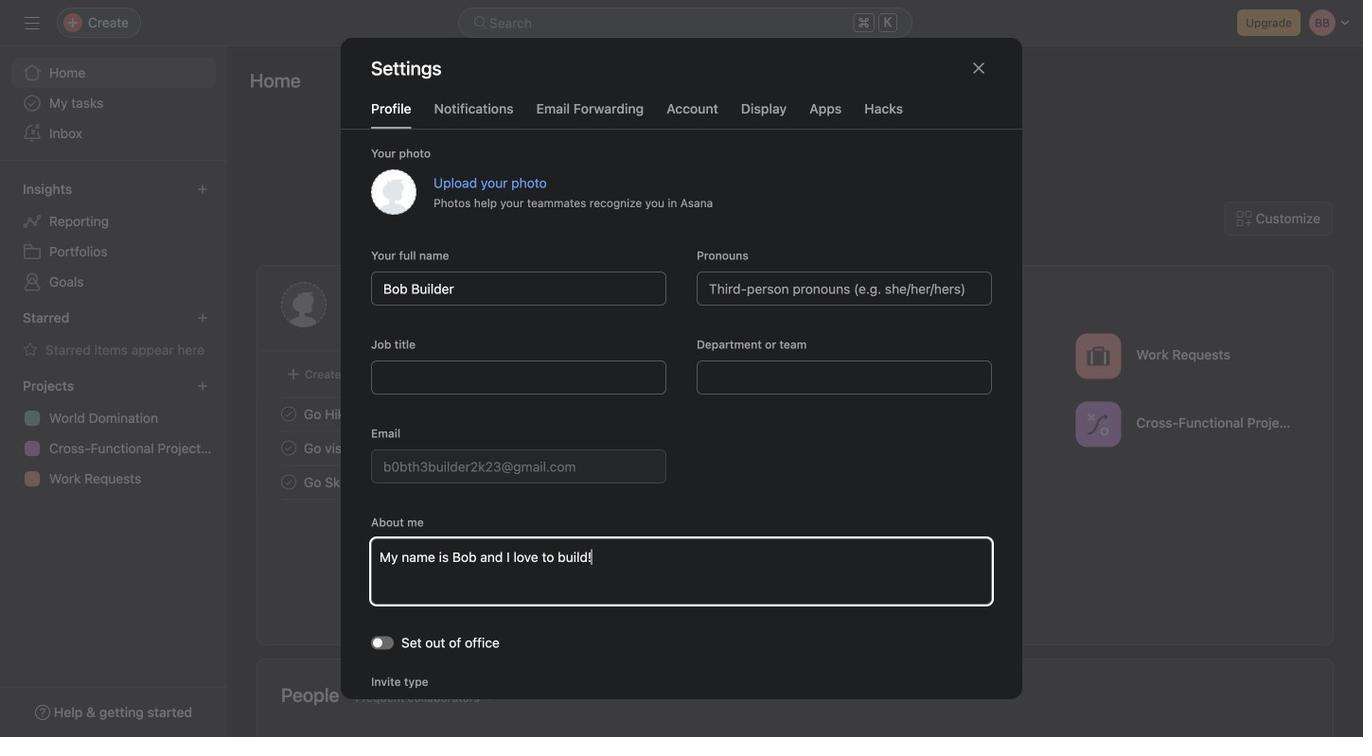 Task type: describe. For each thing, give the bounding box(es) containing it.
3 mark complete checkbox from the top
[[277, 471, 300, 494]]

line_and_symbols image
[[1087, 413, 1110, 436]]

2 mark complete image from the top
[[277, 437, 300, 460]]

close this dialog image
[[971, 61, 986, 76]]

projects element
[[0, 369, 227, 498]]

Third-person pronouns (e.g. she/her/hers) text field
[[697, 272, 992, 306]]

briefcase image
[[1087, 345, 1110, 368]]

global element
[[0, 46, 227, 160]]

starred element
[[0, 301, 227, 369]]

upload new photo image
[[371, 169, 417, 215]]



Task type: locate. For each thing, give the bounding box(es) containing it.
3 mark complete image from the top
[[277, 471, 300, 494]]

add profile photo image
[[281, 282, 327, 328]]

2 vertical spatial mark complete checkbox
[[277, 471, 300, 494]]

switch
[[371, 636, 394, 650]]

Mark complete checkbox
[[277, 403, 300, 426], [277, 437, 300, 460], [277, 471, 300, 494]]

1 mark complete checkbox from the top
[[277, 403, 300, 426]]

2 mark complete checkbox from the top
[[277, 437, 300, 460]]

hide sidebar image
[[25, 15, 40, 30]]

1 mark complete image from the top
[[277, 403, 300, 426]]

2 vertical spatial mark complete image
[[277, 471, 300, 494]]

mark complete image
[[277, 403, 300, 426], [277, 437, 300, 460], [277, 471, 300, 494]]

settings tab list
[[341, 98, 1022, 130]]

insights element
[[0, 172, 227, 301]]

0 vertical spatial mark complete image
[[277, 403, 300, 426]]

1 vertical spatial mark complete image
[[277, 437, 300, 460]]

I usually work from 9am-5pm PST. Feel free to assign me a task with a due date anytime. Also, I love dogs! text field
[[371, 539, 992, 605]]

0 vertical spatial mark complete checkbox
[[277, 403, 300, 426]]

1 vertical spatial mark complete checkbox
[[277, 437, 300, 460]]

None text field
[[371, 272, 666, 306], [371, 361, 666, 395], [697, 361, 992, 395], [371, 450, 666, 484], [371, 272, 666, 306], [371, 361, 666, 395], [697, 361, 992, 395], [371, 450, 666, 484]]

dialog
[[341, 38, 1022, 737]]



Task type: vqa. For each thing, say whether or not it's contained in the screenshot.
Octopus Specimen link
no



